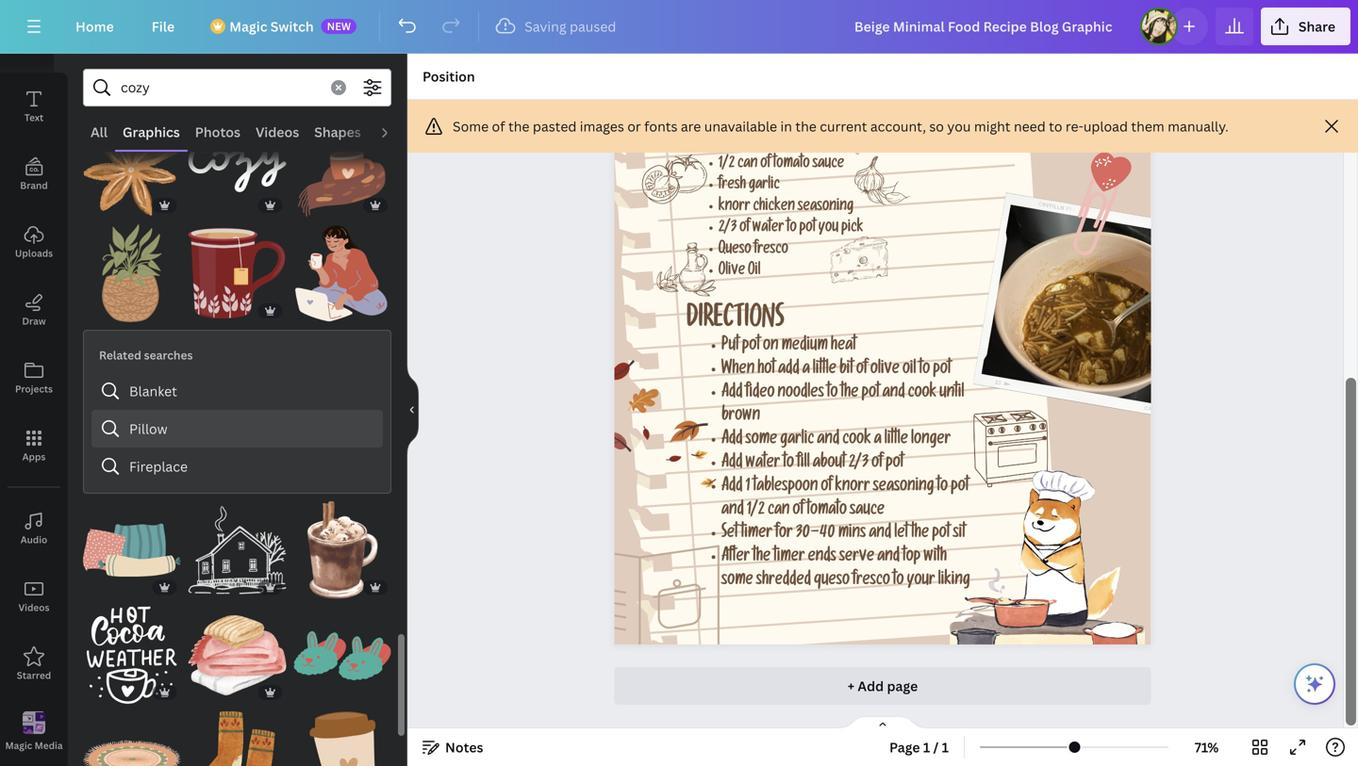 Task type: locate. For each thing, give the bounding box(es) containing it.
pot inside 1/2 can of tomato sauce fresh garlic knorr chicken seasoning 2/3 of water to pot you pick queso fresco olive oil
[[799, 221, 816, 237]]

0 vertical spatial timer
[[741, 526, 773, 544]]

cook up about on the bottom right of page
[[843, 432, 871, 450]]

and
[[883, 386, 905, 403], [817, 432, 840, 450], [722, 503, 744, 520], [869, 526, 891, 544], [877, 550, 900, 567]]

the right in
[[795, 117, 817, 135]]

1 left tablespoon
[[746, 479, 750, 497]]

projects
[[15, 383, 53, 396]]

audio right shapes
[[376, 123, 414, 141]]

farfalle pasta illustration image
[[816, 108, 869, 154]]

0 vertical spatial can
[[738, 157, 758, 173]]

page
[[887, 678, 918, 696]]

tomato down in
[[773, 157, 810, 173]]

1 vertical spatial you
[[819, 221, 839, 237]]

sauce down farfalle pasta illustration image
[[813, 157, 844, 173]]

draw button
[[0, 276, 68, 344]]

1/2 down tablespoon
[[747, 503, 765, 520]]

1 horizontal spatial sauce
[[850, 503, 885, 520]]

1 horizontal spatial seasoning
[[873, 479, 934, 497]]

draw
[[22, 315, 46, 328]]

fireplace
[[129, 458, 188, 476]]

1 inside put pot on medium heat when hot add a little bit of olive oil to pot add fideo noodles to the pot and cook until brown add some garlic and cook a little longer add water to fill about 2/3 of pot add 1 tablespoon of knorr seasoning to pot and 1/2 can of tomato sauce set timer for 30-40 mins and let the pot sit after the timer ends serve and top with some shredded queso fresco to your liking
[[746, 479, 750, 497]]

0 horizontal spatial 1/2
[[719, 157, 735, 173]]

you left pick
[[819, 221, 839, 237]]

of right the some at the top
[[492, 117, 505, 135]]

little left longer on the bottom right of the page
[[885, 432, 908, 450]]

0 horizontal spatial cook
[[843, 432, 871, 450]]

fresco down serve
[[853, 573, 890, 591]]

2/3 up queso
[[719, 221, 737, 237]]

/
[[933, 739, 939, 757]]

water down "chicken"
[[753, 221, 784, 237]]

2/3 inside 1/2 can of tomato sauce fresh garlic knorr chicken seasoning 2/3 of water to pot you pick queso fresco olive oil
[[719, 221, 737, 237]]

0 vertical spatial water
[[753, 221, 784, 237]]

liking
[[938, 573, 970, 591]]

1 right /
[[942, 739, 949, 757]]

some down brown
[[746, 432, 777, 450]]

cook
[[908, 386, 937, 403], [843, 432, 871, 450]]

0 vertical spatial audio button
[[369, 114, 421, 150]]

1 vertical spatial tomato
[[807, 503, 847, 520]]

1 horizontal spatial can
[[768, 503, 790, 520]]

1/2 up fresh
[[719, 157, 735, 173]]

audio button down apps
[[0, 495, 68, 563]]

0 horizontal spatial can
[[738, 157, 758, 173]]

audio button
[[369, 114, 421, 150], [0, 495, 68, 563]]

fireplace button
[[91, 448, 383, 486]]

magic left switch at the left of the page
[[229, 17, 267, 35]]

cozy autumn watercolor image
[[188, 712, 286, 767]]

them
[[1131, 117, 1164, 135]]

pot right about on the bottom right of page
[[886, 456, 904, 473]]

of up 30- at right bottom
[[793, 503, 804, 520]]

30-
[[796, 526, 820, 544]]

Design title text field
[[839, 8, 1133, 45]]

1 horizontal spatial videos
[[256, 123, 299, 141]]

0 vertical spatial fresco
[[754, 243, 788, 259]]

1 horizontal spatial 2/3
[[849, 456, 869, 473]]

olive
[[719, 264, 745, 280]]

water inside put pot on medium heat when hot add a little bit of olive oil to pot add fideo noodles to the pot and cook until brown add some garlic and cook a little longer add water to fill about 2/3 of pot add 1 tablespoon of knorr seasoning to pot and 1/2 can of tomato sauce set timer for 30-40 mins and let the pot sit after the timer ends serve and top with some shredded queso fresco to your liking
[[746, 456, 780, 473]]

queso
[[719, 243, 751, 259]]

current
[[820, 117, 867, 135]]

1 vertical spatial little
[[885, 432, 908, 450]]

1 vertical spatial sauce
[[850, 503, 885, 520]]

0 horizontal spatial little
[[813, 362, 837, 379]]

videos up starred button
[[18, 602, 49, 614]]

1 vertical spatial can
[[768, 503, 790, 520]]

knorr
[[719, 200, 751, 216], [835, 479, 870, 497]]

magic
[[229, 17, 267, 35], [5, 740, 32, 752]]

1 horizontal spatial timer
[[774, 550, 805, 567]]

uploads
[[15, 247, 53, 260]]

2/3 right about on the bottom right of page
[[849, 456, 869, 473]]

seasoning
[[798, 200, 854, 216], [873, 479, 934, 497]]

1 horizontal spatial 1/2
[[747, 503, 765, 520]]

audio down apps
[[20, 534, 47, 547]]

related searches
[[99, 347, 193, 363]]

1 vertical spatial seasoning
[[873, 479, 934, 497]]

0 horizontal spatial a
[[802, 362, 810, 379]]

or
[[627, 117, 641, 135]]

can inside 1/2 can of tomato sauce fresh garlic knorr chicken seasoning 2/3 of water to pot you pick queso fresco olive oil
[[738, 157, 758, 173]]

1 vertical spatial audio
[[20, 534, 47, 547]]

0 vertical spatial sauce
[[813, 157, 844, 173]]

timer down for
[[774, 550, 805, 567]]

starred button
[[0, 631, 68, 699]]

videos button right photos
[[248, 114, 307, 150]]

0 horizontal spatial audio button
[[0, 495, 68, 563]]

brand
[[20, 179, 48, 192]]

fresco inside 1/2 can of tomato sauce fresh garlic knorr chicken seasoning 2/3 of water to pot you pick queso fresco olive oil
[[754, 243, 788, 259]]

1 horizontal spatial audio
[[376, 123, 414, 141]]

magic inside main 'menu bar'
[[229, 17, 267, 35]]

little
[[813, 362, 837, 379], [885, 432, 908, 450]]

0 vertical spatial 2/3
[[719, 221, 737, 237]]

0 horizontal spatial seasoning
[[798, 200, 854, 216]]

file
[[152, 17, 175, 35]]

1 vertical spatial fresco
[[853, 573, 890, 591]]

can up for
[[768, 503, 790, 520]]

can up fresh
[[738, 157, 758, 173]]

garlic inside 1/2 can of tomato sauce fresh garlic knorr chicken seasoning 2/3 of water to pot you pick queso fresco olive oil
[[749, 178, 780, 195]]

1
[[746, 479, 750, 497], [923, 739, 930, 757], [942, 739, 949, 757]]

0 horizontal spatial audio
[[20, 534, 47, 547]]

your
[[907, 573, 935, 591]]

medium
[[782, 339, 828, 356]]

fresco up oil
[[754, 243, 788, 259]]

0 vertical spatial little
[[813, 362, 837, 379]]

of down about on the bottom right of page
[[821, 479, 832, 497]]

some
[[746, 432, 777, 450], [722, 573, 753, 591]]

fonts
[[644, 117, 678, 135]]

0 vertical spatial some
[[746, 432, 777, 450]]

apps button
[[0, 412, 68, 480]]

tomato
[[773, 157, 810, 173], [807, 503, 847, 520]]

show pages image
[[837, 716, 928, 731]]

knorr down fresh
[[719, 200, 751, 216]]

garlic up fill
[[780, 432, 814, 450]]

and left let
[[869, 526, 891, 544]]

little left bit
[[813, 362, 837, 379]]

tomato up 40
[[807, 503, 847, 520]]

garlic up "chicken"
[[749, 178, 780, 195]]

1 vertical spatial 2/3
[[849, 456, 869, 473]]

1 vertical spatial garlic
[[780, 432, 814, 450]]

1 horizontal spatial garlic
[[780, 432, 814, 450]]

0 vertical spatial garlic
[[749, 178, 780, 195]]

knorr inside put pot on medium heat when hot add a little bit of olive oil to pot add fideo noodles to the pot and cook until brown add some garlic and cook a little longer add water to fill about 2/3 of pot add 1 tablespoon of knorr seasoning to pot and 1/2 can of tomato sauce set timer for 30-40 mins and let the pot sit after the timer ends serve and top with some shredded queso fresco to your liking
[[835, 479, 870, 497]]

brand button
[[0, 141, 68, 208]]

0 vertical spatial videos
[[256, 123, 299, 141]]

about
[[813, 456, 846, 473]]

0 vertical spatial knorr
[[719, 200, 751, 216]]

graphics
[[123, 123, 180, 141]]

1 vertical spatial a
[[874, 432, 882, 450]]

timer right set
[[741, 526, 773, 544]]

magic for magic media
[[5, 740, 32, 752]]

elements
[[13, 43, 55, 56]]

garlic
[[749, 178, 780, 195], [780, 432, 814, 450]]

0 horizontal spatial garlic
[[749, 178, 780, 195]]

0 vertical spatial you
[[947, 117, 971, 135]]

0 horizontal spatial knorr
[[719, 200, 751, 216]]

to left fill
[[783, 456, 794, 473]]

magic media button
[[0, 699, 68, 767]]

1 horizontal spatial little
[[885, 432, 908, 450]]

you
[[947, 117, 971, 135], [819, 221, 839, 237]]

pot
[[799, 221, 816, 237], [742, 339, 760, 356], [933, 362, 951, 379], [862, 386, 880, 403], [886, 456, 904, 473], [951, 479, 969, 497], [932, 526, 950, 544]]

1 horizontal spatial knorr
[[835, 479, 870, 497]]

blanket
[[129, 382, 177, 400]]

1 horizontal spatial magic
[[229, 17, 267, 35]]

a
[[802, 362, 810, 379], [874, 432, 882, 450]]

tomato inside put pot on medium heat when hot add a little bit of olive oil to pot add fideo noodles to the pot and cook until brown add some garlic and cook a little longer add water to fill about 2/3 of pot add 1 tablespoon of knorr seasoning to pot and 1/2 can of tomato sauce set timer for 30-40 mins and let the pot sit after the timer ends serve and top with some shredded queso fresco to your liking
[[807, 503, 847, 520]]

1 vertical spatial videos
[[18, 602, 49, 614]]

water inside 1/2 can of tomato sauce fresh garlic knorr chicken seasoning 2/3 of water to pot you pick queso fresco olive oil
[[753, 221, 784, 237]]

0 vertical spatial cook
[[908, 386, 937, 403]]

after
[[722, 550, 750, 567]]

home link
[[60, 8, 129, 45]]

0 vertical spatial magic
[[229, 17, 267, 35]]

a right add
[[802, 362, 810, 379]]

1/2 inside 1/2 can of tomato sauce fresh garlic knorr chicken seasoning 2/3 of water to pot you pick queso fresco olive oil
[[719, 157, 735, 173]]

heat
[[831, 339, 856, 356]]

magic inside 'button'
[[5, 740, 32, 752]]

bit
[[840, 362, 853, 379]]

to
[[1049, 117, 1062, 135], [787, 221, 797, 237], [919, 362, 930, 379], [827, 386, 838, 403], [783, 456, 794, 473], [937, 479, 948, 497], [893, 573, 904, 591]]

1/2
[[719, 157, 735, 173], [747, 503, 765, 520]]

pot up until
[[933, 362, 951, 379]]

sauce inside 1/2 can of tomato sauce fresh garlic knorr chicken seasoning 2/3 of water to pot you pick queso fresco olive oil
[[813, 157, 844, 173]]

of right bit
[[856, 362, 868, 379]]

1 vertical spatial videos button
[[0, 563, 68, 631]]

all button
[[83, 114, 115, 150]]

group
[[83, 119, 181, 217], [188, 119, 286, 217], [294, 119, 391, 217], [83, 213, 181, 322], [188, 213, 286, 322], [294, 213, 391, 322], [83, 490, 181, 599], [188, 490, 286, 599], [294, 490, 391, 599], [83, 607, 181, 705], [188, 607, 286, 705], [294, 607, 391, 705], [294, 701, 391, 767], [83, 712, 181, 767], [188, 712, 286, 767]]

some down after on the bottom right of the page
[[722, 573, 753, 591]]

0 vertical spatial tomato
[[773, 157, 810, 173]]

0 horizontal spatial 1
[[746, 479, 750, 497]]

main menu bar
[[0, 0, 1358, 54]]

1 vertical spatial timer
[[774, 550, 805, 567]]

canva assistant image
[[1303, 673, 1326, 696]]

videos button
[[248, 114, 307, 150], [0, 563, 68, 631]]

to left re-
[[1049, 117, 1062, 135]]

knorr down about on the bottom right of page
[[835, 479, 870, 497]]

0 horizontal spatial you
[[819, 221, 839, 237]]

0 horizontal spatial fresco
[[754, 243, 788, 259]]

seasoning up pick
[[798, 200, 854, 216]]

hand drawn mental health day activities watching drinking full body image
[[294, 225, 391, 322]]

olive oil hand drawn image
[[657, 243, 716, 296]]

1 horizontal spatial videos button
[[248, 114, 307, 150]]

1 horizontal spatial audio button
[[369, 114, 421, 150]]

0 vertical spatial 1/2
[[719, 157, 735, 173]]

let
[[894, 526, 908, 544]]

audio button right shapes
[[369, 114, 421, 150]]

water
[[753, 221, 784, 237], [746, 456, 780, 473]]

1 vertical spatial magic
[[5, 740, 32, 752]]

knorr inside 1/2 can of tomato sauce fresh garlic knorr chicken seasoning 2/3 of water to pot you pick queso fresco olive oil
[[719, 200, 751, 216]]

add inside button
[[858, 678, 884, 696]]

in
[[780, 117, 792, 135]]

0 horizontal spatial 2/3
[[719, 221, 737, 237]]

hide image
[[406, 365, 419, 456]]

1 vertical spatial water
[[746, 456, 780, 473]]

saving
[[525, 17, 566, 35]]

unavailable
[[704, 117, 777, 135]]

water up tablespoon
[[746, 456, 780, 473]]

1 left /
[[923, 739, 930, 757]]

0 horizontal spatial timer
[[741, 526, 773, 544]]

the down bit
[[841, 386, 859, 403]]

pot left pick
[[799, 221, 816, 237]]

oil
[[903, 362, 916, 379]]

timer
[[741, 526, 773, 544], [774, 550, 805, 567]]

1 vertical spatial 1/2
[[747, 503, 765, 520]]

to down "chicken"
[[787, 221, 797, 237]]

seasoning up let
[[873, 479, 934, 497]]

you right 'so'
[[947, 117, 971, 135]]

blanket button
[[91, 372, 383, 410]]

watercolor drink with cinnamon sticks image
[[294, 502, 391, 599]]

0 horizontal spatial sauce
[[813, 157, 844, 173]]

magic left media
[[5, 740, 32, 752]]

cup of hot beverage wrapped by wool scarf image
[[294, 119, 391, 217]]

audio
[[376, 123, 414, 141], [20, 534, 47, 547]]

1 vertical spatial knorr
[[835, 479, 870, 497]]

sauce inside put pot on medium heat when hot add a little bit of olive oil to pot add fideo noodles to the pot and cook until brown add some garlic and cook a little longer add water to fill about 2/3 of pot add 1 tablespoon of knorr seasoning to pot and 1/2 can of tomato sauce set timer for 30-40 mins and let the pot sit after the timer ends serve and top with some shredded queso fresco to your liking
[[850, 503, 885, 520]]

0 horizontal spatial videos button
[[0, 563, 68, 631]]

cook down oil
[[908, 386, 937, 403]]

0 horizontal spatial videos
[[18, 602, 49, 614]]

1 horizontal spatial fresco
[[853, 573, 890, 591]]

pasted
[[533, 117, 577, 135]]

sauce up the "mins"
[[850, 503, 885, 520]]

0 vertical spatial audio
[[376, 123, 414, 141]]

videos right photos
[[256, 123, 299, 141]]

of up "chicken"
[[760, 157, 771, 173]]

share
[[1299, 17, 1335, 35]]

a left longer on the bottom right of the page
[[874, 432, 882, 450]]

videos button up starred
[[0, 563, 68, 631]]

brown
[[722, 409, 760, 426]]

and up about on the bottom right of page
[[817, 432, 840, 450]]

put pot on medium heat when hot add a little bit of olive oil to pot add fideo noodles to the pot and cook until brown add some garlic and cook a little longer add water to fill about 2/3 of pot add 1 tablespoon of knorr seasoning to pot and 1/2 can of tomato sauce set timer for 30-40 mins and let the pot sit after the timer ends serve and top with some shredded queso fresco to your liking
[[722, 339, 970, 591]]

0 vertical spatial seasoning
[[798, 200, 854, 216]]

0 horizontal spatial magic
[[5, 740, 32, 752]]



Task type: vqa. For each thing, say whether or not it's contained in the screenshot.
Hot drinks warm mugs image
yes



Task type: describe. For each thing, give the bounding box(es) containing it.
for
[[775, 526, 793, 544]]

fresh
[[719, 178, 746, 195]]

hot
[[758, 362, 775, 379]]

paused
[[570, 17, 616, 35]]

shredded
[[756, 573, 811, 591]]

and left top
[[877, 550, 900, 567]]

share button
[[1261, 8, 1351, 45]]

apps
[[22, 451, 46, 464]]

and up set
[[722, 503, 744, 520]]

cute comfy fuzzy bunny slippers clothing image
[[294, 607, 391, 705]]

and down olive
[[883, 386, 905, 403]]

account,
[[870, 117, 926, 135]]

1 horizontal spatial you
[[947, 117, 971, 135]]

+ add page
[[848, 678, 918, 696]]

pot down olive
[[862, 386, 880, 403]]

pick
[[841, 221, 863, 237]]

+
[[848, 678, 855, 696]]

with
[[924, 550, 947, 567]]

manually.
[[1168, 117, 1229, 135]]

upload
[[1084, 117, 1128, 135]]

on
[[763, 339, 779, 356]]

when
[[722, 362, 755, 379]]

uploads button
[[0, 208, 68, 276]]

chicken
[[753, 200, 795, 216]]

top
[[903, 550, 921, 567]]

seasoning inside put pot on medium heat when hot add a little bit of olive oil to pot add fideo noodles to the pot and cook until brown add some garlic and cook a little longer add water to fill about 2/3 of pot add 1 tablespoon of knorr seasoning to pot and 1/2 can of tomato sauce set timer for 30-40 mins and let the pot sit after the timer ends serve and top with some shredded queso fresco to your liking
[[873, 479, 934, 497]]

garlic inside put pot on medium heat when hot add a little bit of olive oil to pot add fideo noodles to the pot and cook until brown add some garlic and cook a little longer add water to fill about 2/3 of pot add 1 tablespoon of knorr seasoning to pot and 1/2 can of tomato sauce set timer for 30-40 mins and let the pot sit after the timer ends serve and top with some shredded queso fresco to your liking
[[780, 432, 814, 450]]

position button
[[415, 61, 483, 91]]

olive
[[871, 362, 900, 379]]

tomato inside 1/2 can of tomato sauce fresh garlic knorr chicken seasoning 2/3 of water to pot you pick queso fresco olive oil
[[773, 157, 810, 173]]

pot up sit
[[951, 479, 969, 497]]

pot left sit
[[932, 526, 950, 544]]

71%
[[1195, 739, 1219, 757]]

brown potted plant illustration image
[[83, 225, 181, 322]]

mins
[[838, 526, 866, 544]]

page
[[889, 739, 920, 757]]

magic media
[[5, 740, 63, 752]]

can inside put pot on medium heat when hot add a little bit of olive oil to pot add fideo noodles to the pot and cook until brown add some garlic and cook a little longer add water to fill about 2/3 of pot add 1 tablespoon of knorr seasoning to pot and 1/2 can of tomato sauce set timer for 30-40 mins and let the pot sit after the timer ends serve and top with some shredded queso fresco to your liking
[[768, 503, 790, 520]]

2/3 inside put pot on medium heat when hot add a little bit of olive oil to pot add fideo noodles to the pot and cook until brown add some garlic and cook a little longer add water to fill about 2/3 of pot add 1 tablespoon of knorr seasoning to pot and 1/2 can of tomato sauce set timer for 30-40 mins and let the pot sit after the timer ends serve and top with some shredded queso fresco to your liking
[[849, 456, 869, 473]]

cozy coffee with love image
[[294, 712, 391, 767]]

related searches list
[[91, 372, 383, 486]]

to down longer on the bottom right of the page
[[937, 479, 948, 497]]

starred
[[17, 670, 51, 682]]

1/2 can of tomato sauce fresh garlic knorr chicken seasoning 2/3 of water to pot you pick queso fresco olive oil
[[719, 157, 863, 280]]

pillows image
[[83, 502, 181, 599]]

home
[[75, 17, 114, 35]]

1 vertical spatial some
[[722, 573, 753, 591]]

page 1 / 1
[[889, 739, 949, 757]]

set
[[722, 526, 738, 544]]

photos button
[[187, 114, 248, 150]]

to left your
[[893, 573, 904, 591]]

pillow button
[[91, 410, 383, 448]]

1 horizontal spatial 1
[[923, 739, 930, 757]]

the right after on the bottom right of the page
[[753, 550, 771, 567]]

watercolor pile of cozy blankets image
[[188, 607, 286, 705]]

hot drinks warm mugs image
[[188, 225, 286, 322]]

shapes button
[[307, 114, 369, 150]]

gas stove, kitchenware , cooking cartoon doodle. image
[[973, 410, 1048, 488]]

oil
[[748, 264, 761, 280]]

seasoning inside 1/2 can of tomato sauce fresh garlic knorr chicken seasoning 2/3 of water to pot you pick queso fresco olive oil
[[798, 200, 854, 216]]

all
[[91, 123, 108, 141]]

71% button
[[1176, 733, 1237, 763]]

1/2 inside put pot on medium heat when hot add a little bit of olive oil to pot add fideo noodles to the pot and cook until brown add some garlic and cook a little longer add water to fill about 2/3 of pot add 1 tablespoon of knorr seasoning to pot and 1/2 can of tomato sauce set timer for 30-40 mins and let the pot sit after the timer ends serve and top with some shredded queso fresco to your liking
[[747, 503, 765, 520]]

projects button
[[0, 344, 68, 412]]

the left pasted at the left top
[[508, 117, 530, 135]]

magic switch
[[229, 17, 314, 35]]

saving paused status
[[487, 15, 626, 38]]

of right about on the bottom right of page
[[872, 456, 883, 473]]

switch
[[270, 17, 314, 35]]

so
[[929, 117, 944, 135]]

1 horizontal spatial a
[[874, 432, 882, 450]]

are
[[681, 117, 701, 135]]

add
[[778, 362, 800, 379]]

to right noodles
[[827, 386, 838, 403]]

magic for magic switch
[[229, 17, 267, 35]]

graphics button
[[115, 114, 187, 150]]

notes button
[[415, 733, 491, 763]]

re-
[[1066, 117, 1084, 135]]

saving paused
[[525, 17, 616, 35]]

queso
[[814, 573, 850, 591]]

0 vertical spatial a
[[802, 362, 810, 379]]

some of the pasted images or fonts are unavailable in the current account, so you might need to re-upload them manually.
[[453, 117, 1229, 135]]

pot left on
[[742, 339, 760, 356]]

carpet rug in boho style image
[[83, 712, 181, 767]]

1 vertical spatial cook
[[843, 432, 871, 450]]

2 horizontal spatial 1
[[942, 739, 949, 757]]

elements button
[[0, 5, 68, 73]]

Search elements search field
[[121, 70, 320, 106]]

position
[[423, 67, 475, 85]]

the right let
[[911, 526, 929, 544]]

you inside 1/2 can of tomato sauce fresh garlic knorr chicken seasoning 2/3 of water to pot you pick queso fresco olive oil
[[819, 221, 839, 237]]

pillow
[[129, 420, 168, 438]]

new
[[327, 19, 351, 33]]

serve
[[839, 550, 875, 567]]

40
[[820, 526, 835, 544]]

fresco inside put pot on medium heat when hot add a little bit of olive oil to pot add fideo noodles to the pot and cook until brown add some garlic and cook a little longer add water to fill about 2/3 of pot add 1 tablespoon of knorr seasoning to pot and 1/2 can of tomato sauce set timer for 30-40 mins and let the pot sit after the timer ends serve and top with some shredded queso fresco to your liking
[[853, 573, 890, 591]]

1 vertical spatial audio button
[[0, 495, 68, 563]]

of up queso
[[740, 221, 750, 237]]

until
[[940, 386, 964, 403]]

some
[[453, 117, 489, 135]]

to right oil
[[919, 362, 930, 379]]

media
[[35, 740, 63, 752]]

tablespoon
[[753, 479, 818, 497]]

shapes
[[314, 123, 361, 141]]

images
[[580, 117, 624, 135]]

sit
[[953, 526, 966, 544]]

put
[[722, 339, 739, 356]]

might
[[974, 117, 1011, 135]]

1 horizontal spatial cook
[[908, 386, 937, 403]]

grey line cookbook icon isolated on white background. cooking book icon. recipe book. fork and knife icons. cutlery symbol.  vector illustration image
[[560, 545, 720, 666]]

directions
[[687, 308, 784, 337]]

+ add page button
[[615, 668, 1151, 706]]

need
[[1014, 117, 1046, 135]]

noodles
[[778, 386, 824, 403]]

to inside 1/2 can of tomato sauce fresh garlic knorr chicken seasoning 2/3 of water to pot you pick queso fresco olive oil
[[787, 221, 797, 237]]

0 vertical spatial videos button
[[248, 114, 307, 150]]

hand painted autumn cozy clipart image
[[83, 119, 181, 217]]



